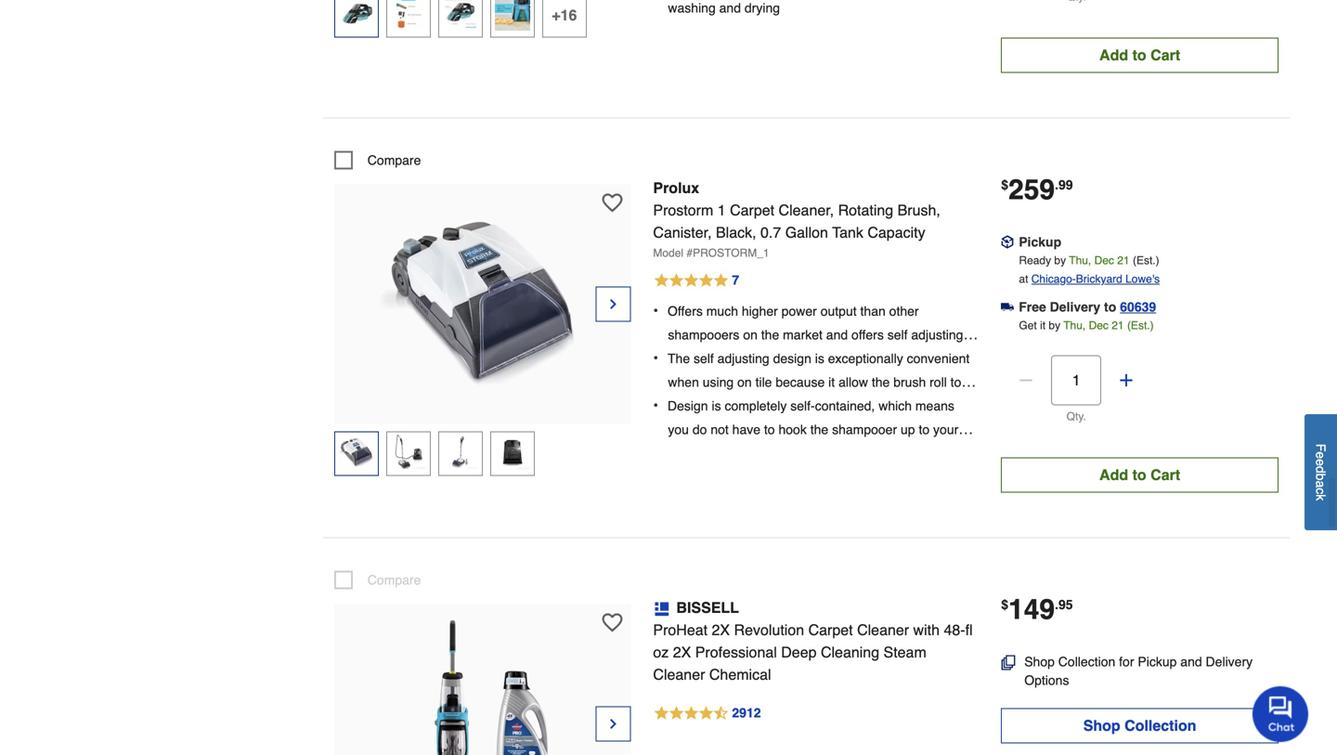 Task type: vqa. For each thing, say whether or not it's contained in the screenshot.
first snoopy 23.82-in licensed door decoration with white led lights link from the bottom of the page
no



Task type: locate. For each thing, give the bounding box(es) containing it.
7
[[732, 273, 740, 287]]

the
[[668, 351, 690, 366]]

dec up brickyard
[[1095, 254, 1115, 267]]

1 vertical spatial cart
[[1151, 466, 1181, 483]]

and right for
[[1181, 654, 1203, 669]]

shop collection
[[1084, 717, 1197, 734]]

it right get
[[1041, 319, 1046, 332]]

gallon
[[786, 224, 829, 241]]

0 vertical spatial cart
[[1151, 46, 1181, 64]]

adjusting up convenient
[[912, 327, 964, 342]]

cleaner up steam
[[857, 621, 910, 639]]

prolux
[[653, 179, 700, 196]]

0 vertical spatial collection
[[1059, 654, 1116, 669]]

roll down convenient
[[930, 375, 947, 390]]

add for first add to cart "button" from the bottom
[[1100, 466, 1129, 483]]

1 vertical spatial height
[[668, 398, 704, 413]]

the up reach
[[879, 375, 897, 390]]

0 horizontal spatial self
[[694, 351, 714, 366]]

$ inside $ 149 .95
[[1002, 597, 1009, 612]]

collection left for
[[1059, 654, 1116, 669]]

0 horizontal spatial you
[[668, 422, 689, 437]]

by up the chicago-
[[1055, 254, 1067, 267]]

0 vertical spatial •
[[653, 302, 659, 319]]

cleaner down oz
[[653, 666, 705, 683]]

the inside • design is completely self-contained, which means you do not have to hook the shampooer up to your sink like you did with older shampooer designs
[[811, 422, 829, 437]]

1 vertical spatial carpet
[[809, 621, 853, 639]]

carpet up black,
[[730, 201, 775, 219]]

2 horizontal spatial you
[[782, 351, 803, 366]]

0 vertical spatial cleaner
[[857, 621, 910, 639]]

1 vertical spatial •
[[653, 349, 659, 366]]

2912
[[732, 705, 761, 720]]

• inside • offers much higher power output than other shampooers on the market and offers self adjusting brush roll height so you can easily move from one surface to the next without adjusting the brush roll height
[[653, 302, 659, 319]]

1 horizontal spatial shop
[[1084, 717, 1121, 734]]

thu,
[[1070, 254, 1092, 267], [1064, 319, 1086, 332]]

0 vertical spatial it
[[1041, 319, 1046, 332]]

collection inside shop collection for pickup and delivery options
[[1059, 654, 1116, 669]]

pickup
[[1019, 234, 1062, 249], [1138, 654, 1177, 669]]

• offers much higher power output than other shampooers on the market and offers self adjusting brush roll height so you can easily move from one surface to the next without adjusting the brush roll height
[[653, 302, 964, 413]]

$ inside $ 259 .99
[[1002, 177, 1009, 192]]

self down shampooers
[[694, 351, 714, 366]]

0.7
[[761, 224, 781, 241]]

2 compare from the top
[[368, 573, 421, 587]]

0 vertical spatial shop
[[1025, 654, 1055, 669]]

roll up using
[[704, 351, 722, 366]]

2 • from the top
[[653, 349, 659, 366]]

0 vertical spatial compare
[[368, 153, 421, 168]]

and
[[827, 327, 848, 342], [733, 398, 754, 413], [1181, 654, 1203, 669]]

for
[[1120, 654, 1135, 669]]

next
[[751, 375, 775, 390]]

carpet inside bissell proheat 2x revolution carpet cleaner with 48-fl oz 2x professional deep cleaning steam cleaner chemical
[[809, 621, 853, 639]]

3 • from the top
[[653, 397, 659, 414]]

with right did
[[764, 446, 787, 461]]

from
[[903, 351, 929, 366]]

fl
[[966, 621, 973, 639]]

0 vertical spatial gallery item 0 image
[[380, 194, 585, 398]]

add for 2nd add to cart "button" from the bottom
[[1100, 46, 1129, 64]]

0 vertical spatial you
[[782, 351, 803, 366]]

1 vertical spatial shop
[[1084, 717, 1121, 734]]

0 horizontal spatial height
[[668, 398, 704, 413]]

1 vertical spatial it
[[829, 375, 835, 390]]

1 vertical spatial cleaner
[[653, 666, 705, 683]]

$ for 259
[[1002, 177, 1009, 192]]

1 vertical spatial $
[[1002, 597, 1009, 612]]

adjusting inside the • the self adjusting design is exceptionally convenient when using on tile because it allow the brush roll to drop down and scrub those hard to reach grouted areas
[[718, 351, 770, 366]]

compare inside "1003069876" element
[[368, 153, 421, 168]]

by
[[1055, 254, 1067, 267], [1049, 319, 1061, 332]]

sink
[[668, 446, 691, 461]]

brush,
[[898, 201, 941, 219]]

• inside • design is completely self-contained, which means you do not have to hook the shampooer up to your sink like you did with older shampooer designs
[[653, 397, 659, 414]]

2 e from the top
[[1314, 459, 1329, 466]]

heart outline image
[[602, 193, 623, 213]]

your
[[934, 422, 959, 437]]

carpet up cleaning
[[809, 621, 853, 639]]

adjusting down easily
[[824, 375, 876, 390]]

chevron right image
[[606, 295, 621, 313], [606, 715, 621, 733]]

you right so at the top
[[782, 351, 803, 366]]

oz
[[653, 644, 669, 661]]

21 up lowe's
[[1118, 254, 1130, 267]]

1 vertical spatial add to cart
[[1100, 466, 1181, 483]]

(est.) down 60639
[[1128, 319, 1154, 332]]

drop
[[668, 398, 694, 413]]

1 horizontal spatial carpet
[[809, 621, 853, 639]]

0 vertical spatial on
[[743, 327, 758, 342]]

adjusting
[[912, 327, 964, 342], [718, 351, 770, 366], [824, 375, 876, 390]]

shop up options at bottom right
[[1025, 654, 1055, 669]]

is down using
[[712, 398, 721, 413]]

e up d
[[1314, 452, 1329, 459]]

0 horizontal spatial carpet
[[730, 201, 775, 219]]

1 horizontal spatial cleaner
[[857, 621, 910, 639]]

dec down free delivery to 60639
[[1089, 319, 1109, 332]]

the up so at the top
[[762, 327, 780, 342]]

thu, inside ready by thu, dec 21 (est.) at chicago-brickyard lowe's
[[1070, 254, 1092, 267]]

1 vertical spatial add
[[1100, 466, 1129, 483]]

1 vertical spatial on
[[738, 375, 752, 390]]

on left tile
[[738, 375, 752, 390]]

2 vertical spatial adjusting
[[824, 375, 876, 390]]

0 vertical spatial self
[[888, 327, 908, 342]]

e up b
[[1314, 459, 1329, 466]]

thu, up chicago-brickyard lowe's 'button'
[[1070, 254, 1092, 267]]

is inside the • the self adjusting design is exceptionally convenient when using on tile because it allow the brush roll to drop down and scrub those hard to reach grouted areas
[[815, 351, 825, 366]]

truck filled image
[[1002, 301, 1015, 314]]

and down output
[[827, 327, 848, 342]]

collection down shop collection for pickup and delivery options
[[1125, 717, 1197, 734]]

1 vertical spatial and
[[733, 398, 754, 413]]

the down move
[[872, 375, 890, 390]]

revolution
[[734, 621, 805, 639]]

1 horizontal spatial pickup
[[1138, 654, 1177, 669]]

1 horizontal spatial is
[[815, 351, 825, 366]]

0 vertical spatial and
[[827, 327, 848, 342]]

• left the "offers"
[[653, 302, 659, 319]]

0 vertical spatial pickup
[[1019, 234, 1062, 249]]

compare inside gr_7146 element
[[368, 573, 421, 587]]

self-
[[791, 398, 815, 413]]

21
[[1118, 254, 1130, 267], [1112, 319, 1125, 332]]

on inside • offers much higher power output than other shampooers on the market and offers self adjusting brush roll height so you can easily move from one surface to the next without adjusting the brush roll height
[[743, 327, 758, 342]]

shampooer
[[832, 422, 897, 437], [823, 446, 888, 461]]

deep
[[781, 644, 817, 661]]

0 vertical spatial by
[[1055, 254, 1067, 267]]

collection
[[1059, 654, 1116, 669], [1125, 717, 1197, 734]]

ready
[[1019, 254, 1052, 267]]

0 horizontal spatial adjusting
[[718, 351, 770, 366]]

(est.)
[[1133, 254, 1160, 267], [1128, 319, 1154, 332]]

0 horizontal spatial pickup
[[1019, 234, 1062, 249]]

2 add from the top
[[1100, 466, 1129, 483]]

2 cart from the top
[[1151, 466, 1181, 483]]

2 horizontal spatial and
[[1181, 654, 1203, 669]]

2x right oz
[[673, 644, 691, 661]]

2 horizontal spatial adjusting
[[912, 327, 964, 342]]

add to cart for first add to cart "button" from the bottom
[[1100, 466, 1181, 483]]

is inside • design is completely self-contained, which means you do not have to hook the shampooer up to your sink like you did with older shampooer designs
[[712, 398, 721, 413]]

pickup inside shop collection for pickup and delivery options
[[1138, 654, 1177, 669]]

you left did
[[718, 446, 739, 461]]

compare for 259
[[368, 153, 421, 168]]

2 $ from the top
[[1002, 597, 1009, 612]]

0 vertical spatial delivery
[[1050, 299, 1101, 314]]

cart for 2nd add to cart "button" from the bottom
[[1151, 46, 1181, 64]]

delivery up get it by thu, dec 21 (est.)
[[1050, 299, 1101, 314]]

self down other
[[888, 327, 908, 342]]

1 vertical spatial with
[[914, 621, 940, 639]]

is right design
[[815, 351, 825, 366]]

height left so at the top
[[725, 351, 761, 366]]

(est.) up lowe's
[[1133, 254, 1160, 267]]

which
[[879, 398, 912, 413]]

1 gallery item 0 image from the top
[[380, 194, 585, 398]]

2 vertical spatial •
[[653, 397, 659, 414]]

•
[[653, 302, 659, 319], [653, 349, 659, 366], [653, 397, 659, 414]]

heart outline image
[[602, 613, 623, 633]]

down
[[698, 398, 729, 413]]

pickup up ready
[[1019, 234, 1062, 249]]

0 vertical spatial thu,
[[1070, 254, 1092, 267]]

0 horizontal spatial is
[[712, 398, 721, 413]]

0 vertical spatial carpet
[[730, 201, 775, 219]]

1 vertical spatial gallery item 0 image
[[380, 613, 585, 755]]

cleaner
[[857, 621, 910, 639], [653, 666, 705, 683]]

with left 48-
[[914, 621, 940, 639]]

higher
[[742, 304, 778, 319]]

shop inside shop collection for pickup and delivery options
[[1025, 654, 1055, 669]]

0 vertical spatial adjusting
[[912, 327, 964, 342]]

• left the
[[653, 349, 659, 366]]

5 stars image
[[653, 270, 741, 292]]

get
[[1019, 319, 1037, 332]]

carpet
[[730, 201, 775, 219], [809, 621, 853, 639]]

2 chevron right image from the top
[[606, 715, 621, 733]]

• for • the self adjusting design is exceptionally convenient when using on tile because it allow the brush roll to drop down and scrub those hard to reach grouted areas
[[653, 349, 659, 366]]

0 horizontal spatial with
[[764, 446, 787, 461]]

1 • from the top
[[653, 302, 659, 319]]

0 horizontal spatial it
[[829, 375, 835, 390]]

1 vertical spatial 21
[[1112, 319, 1125, 332]]

gallery item 0 image for first chevron right image from the top
[[380, 194, 585, 398]]

it left allow
[[829, 375, 835, 390]]

1 cart from the top
[[1151, 46, 1181, 64]]

e
[[1314, 452, 1329, 459], [1314, 459, 1329, 466]]

shop down shop collection for pickup and delivery options
[[1084, 717, 1121, 734]]

thu, down free delivery to 60639
[[1064, 319, 1086, 332]]

up
[[901, 422, 916, 437]]

1 horizontal spatial adjusting
[[824, 375, 876, 390]]

the left the next
[[729, 375, 747, 390]]

2 add to cart from the top
[[1100, 466, 1181, 483]]

1 horizontal spatial collection
[[1125, 717, 1197, 734]]

1 vertical spatial is
[[712, 398, 721, 413]]

self
[[888, 327, 908, 342], [694, 351, 714, 366]]

1 horizontal spatial height
[[725, 351, 761, 366]]

the
[[762, 327, 780, 342], [729, 375, 747, 390], [872, 375, 890, 390], [879, 375, 897, 390], [811, 422, 829, 437]]

1 chevron right image from the top
[[606, 295, 621, 313]]

gallery item 0 image
[[380, 194, 585, 398], [380, 613, 585, 755]]

1 vertical spatial 2x
[[673, 644, 691, 661]]

power
[[782, 304, 817, 319]]

.95
[[1055, 597, 1073, 612]]

by right get
[[1049, 319, 1061, 332]]

areas
[[668, 422, 701, 437]]

2 gallery item 0 image from the top
[[380, 613, 585, 755]]

21 down 60639
[[1112, 319, 1125, 332]]

steam
[[884, 644, 927, 661]]

• inside the • the self adjusting design is exceptionally convenient when using on tile because it allow the brush roll to drop down and scrub those hard to reach grouted areas
[[653, 349, 659, 366]]

1 horizontal spatial with
[[914, 621, 940, 639]]

0 horizontal spatial and
[[733, 398, 754, 413]]

and inside the • the self adjusting design is exceptionally convenient when using on tile because it allow the brush roll to drop down and scrub those hard to reach grouted areas
[[733, 398, 754, 413]]

0 vertical spatial is
[[815, 351, 825, 366]]

brush
[[668, 351, 701, 366], [894, 375, 926, 390], [901, 375, 934, 390]]

2x down bissell
[[712, 621, 730, 639]]

shop for shop collection
[[1084, 717, 1121, 734]]

1 vertical spatial collection
[[1125, 717, 1197, 734]]

so
[[764, 351, 778, 366]]

1 vertical spatial adjusting
[[718, 351, 770, 366]]

0 vertical spatial (est.)
[[1133, 254, 1160, 267]]

0 vertical spatial dec
[[1095, 254, 1115, 267]]

0 vertical spatial 21
[[1118, 254, 1130, 267]]

with inside bissell proheat 2x revolution carpet cleaner with 48-fl oz 2x professional deep cleaning steam cleaner chemical
[[914, 621, 940, 639]]

height up areas at the bottom of the page
[[668, 398, 704, 413]]

1 vertical spatial self
[[694, 351, 714, 366]]

1 vertical spatial add to cart button
[[1002, 457, 1279, 493]]

on down higher
[[743, 327, 758, 342]]

roll inside the • the self adjusting design is exceptionally convenient when using on tile because it allow the brush roll to drop down and scrub those hard to reach grouted areas
[[930, 375, 947, 390]]

0 vertical spatial chevron right image
[[606, 295, 621, 313]]

2 vertical spatial you
[[718, 446, 739, 461]]

on
[[743, 327, 758, 342], [738, 375, 752, 390]]

0 vertical spatial with
[[764, 446, 787, 461]]

1 horizontal spatial and
[[827, 327, 848, 342]]

gr_7146 element
[[334, 571, 421, 589]]

do
[[693, 422, 707, 437]]

0 vertical spatial add
[[1100, 46, 1129, 64]]

options
[[1025, 673, 1070, 688]]

1 vertical spatial thu,
[[1064, 319, 1086, 332]]

the down the those
[[811, 422, 829, 437]]

1 horizontal spatial self
[[888, 327, 908, 342]]

gallery item 0 image for 2nd chevron right image from the top
[[380, 613, 585, 755]]

0 vertical spatial $
[[1002, 177, 1009, 192]]

1 $ from the top
[[1002, 177, 1009, 192]]

and up have
[[733, 398, 754, 413]]

delivery up chat invite button image
[[1206, 654, 1253, 669]]

1 horizontal spatial delivery
[[1206, 654, 1253, 669]]

0 vertical spatial height
[[725, 351, 761, 366]]

b
[[1314, 473, 1329, 481]]

149
[[1009, 593, 1055, 626]]

bissell
[[677, 599, 739, 616]]

0 vertical spatial shampooer
[[832, 422, 897, 437]]

1 compare from the top
[[368, 153, 421, 168]]

1 add from the top
[[1100, 46, 1129, 64]]

adjusting up the next
[[718, 351, 770, 366]]

1 horizontal spatial you
[[718, 446, 739, 461]]

did
[[743, 446, 760, 461]]

1 vertical spatial delivery
[[1206, 654, 1253, 669]]

you
[[782, 351, 803, 366], [668, 422, 689, 437], [718, 446, 739, 461]]

pickup right for
[[1138, 654, 1177, 669]]

ready by thu, dec 21 (est.) at chicago-brickyard lowe's
[[1019, 254, 1160, 286]]

• left drop on the bottom of page
[[653, 397, 659, 414]]

1 vertical spatial compare
[[368, 573, 421, 587]]

2 vertical spatial and
[[1181, 654, 1203, 669]]

add to cart
[[1100, 46, 1181, 64], [1100, 466, 1181, 483]]

roll for • the self adjusting design is exceptionally convenient when using on tile because it allow the brush roll to drop down and scrub those hard to reach grouted areas
[[930, 375, 947, 390]]

1 vertical spatial pickup
[[1138, 654, 1177, 669]]

1 vertical spatial chevron right image
[[606, 715, 621, 733]]

lowe's
[[1126, 273, 1160, 286]]

brush inside the • the self adjusting design is exceptionally convenient when using on tile because it allow the brush roll to drop down and scrub those hard to reach grouted areas
[[894, 375, 926, 390]]

compare for 149
[[368, 573, 421, 587]]

1 horizontal spatial 2x
[[712, 621, 730, 639]]

0 horizontal spatial shop
[[1025, 654, 1055, 669]]

0 vertical spatial add to cart
[[1100, 46, 1181, 64]]

with
[[764, 446, 787, 461], [914, 621, 940, 639]]

you left do
[[668, 422, 689, 437]]

dec inside ready by thu, dec 21 (est.) at chicago-brickyard lowe's
[[1095, 254, 1115, 267]]

means
[[916, 398, 955, 413]]

roll for • offers much higher power output than other shampooers on the market and offers self adjusting brush roll height so you can easily move from one surface to the next without adjusting the brush roll height
[[704, 351, 722, 366]]

offers
[[852, 327, 884, 342]]

reach
[[873, 398, 905, 413]]

• the self adjusting design is exceptionally convenient when using on tile because it allow the brush roll to drop down and scrub those hard to reach grouted areas
[[653, 349, 970, 437]]

by inside ready by thu, dec 21 (est.) at chicago-brickyard lowe's
[[1055, 254, 1067, 267]]

design
[[773, 351, 812, 366]]

0 horizontal spatial collection
[[1059, 654, 1116, 669]]

1 add to cart from the top
[[1100, 46, 1181, 64]]

0 vertical spatial add to cart button
[[1002, 38, 1279, 73]]

thumbnail image
[[339, 0, 374, 31], [391, 0, 426, 31], [443, 0, 478, 31], [495, 0, 530, 31], [339, 434, 374, 469], [391, 434, 426, 469], [443, 434, 478, 469], [495, 434, 530, 469]]

brickyard
[[1076, 273, 1123, 286]]



Task type: describe. For each thing, give the bounding box(es) containing it.
1 vertical spatial dec
[[1089, 319, 1109, 332]]

0 vertical spatial 2x
[[712, 621, 730, 639]]

carpet inside prolux prostorm 1 carpet cleaner, rotating brush, canister, black, 0.7 gallon tank capacity model # prostorm_1
[[730, 201, 775, 219]]

1003069876 element
[[334, 151, 421, 169]]

+16 button
[[542, 0, 587, 38]]

collection for shop collection
[[1125, 717, 1197, 734]]

brush for • the self adjusting design is exceptionally convenient when using on tile because it allow the brush roll to drop down and scrub those hard to reach grouted areas
[[894, 375, 926, 390]]

roll down one
[[937, 375, 955, 390]]

d
[[1314, 466, 1329, 473]]

those
[[793, 398, 825, 413]]

48-
[[944, 621, 966, 639]]

#
[[687, 247, 693, 260]]

convenient
[[907, 351, 970, 366]]

to inside • offers much higher power output than other shampooers on the market and offers self adjusting brush roll height so you can easily move from one surface to the next without adjusting the brush roll height
[[715, 375, 725, 390]]

60639
[[1121, 299, 1157, 314]]

f e e d b a c k button
[[1305, 414, 1338, 530]]

hook
[[779, 422, 807, 437]]

scrub
[[758, 398, 790, 413]]

allow
[[839, 375, 869, 390]]

shop collection link
[[1002, 708, 1279, 744]]

60639 button
[[1121, 298, 1157, 316]]

2 add to cart button from the top
[[1002, 457, 1279, 493]]

model
[[653, 247, 684, 260]]

21 inside ready by thu, dec 21 (est.) at chicago-brickyard lowe's
[[1118, 254, 1130, 267]]

1 vertical spatial shampooer
[[823, 446, 888, 461]]

4.5 stars image
[[653, 703, 762, 725]]

design
[[668, 398, 708, 413]]

output
[[821, 304, 857, 319]]

prostorm
[[653, 201, 714, 219]]

1 e from the top
[[1314, 452, 1329, 459]]

minus image
[[1017, 371, 1036, 390]]

prolux prostorm 1 carpet cleaner, rotating brush, canister, black, 0.7 gallon tank capacity model # prostorm_1
[[653, 179, 941, 260]]

one
[[933, 351, 955, 366]]

chicago-brickyard lowe's button
[[1032, 270, 1160, 288]]

cart for first add to cart "button" from the bottom
[[1151, 466, 1181, 483]]

tank
[[833, 224, 864, 241]]

$ for 149
[[1002, 597, 1009, 612]]

bissell proheat 2x revolution carpet cleaner with 48-fl oz 2x professional deep cleaning steam cleaner chemical
[[653, 599, 973, 683]]

on inside the • the self adjusting design is exceptionally convenient when using on tile because it allow the brush roll to drop down and scrub those hard to reach grouted areas
[[738, 375, 752, 390]]

collection for shop collection for pickup and delivery options
[[1059, 654, 1116, 669]]

0 horizontal spatial delivery
[[1050, 299, 1101, 314]]

exceptionally
[[828, 351, 904, 366]]

market
[[783, 327, 823, 342]]

1 horizontal spatial it
[[1041, 319, 1046, 332]]

7 button
[[653, 270, 979, 292]]

capacity
[[868, 224, 926, 241]]

when
[[668, 375, 699, 390]]

canister,
[[653, 224, 712, 241]]

a
[[1314, 481, 1329, 488]]

self inside • offers much higher power output than other shampooers on the market and offers self adjusting brush roll height so you can easily move from one surface to the next without adjusting the brush roll height
[[888, 327, 908, 342]]

self inside the • the self adjusting design is exceptionally convenient when using on tile because it allow the brush roll to drop down and scrub those hard to reach grouted areas
[[694, 351, 714, 366]]

get it by thu, dec 21 (est.)
[[1019, 319, 1154, 332]]

pickup image
[[1002, 236, 1015, 249]]

rotating
[[838, 201, 894, 219]]

1 vertical spatial (est.)
[[1128, 319, 1154, 332]]

$ 259 .99
[[1002, 174, 1073, 206]]

259
[[1009, 174, 1055, 206]]

cleaning
[[821, 644, 880, 661]]

because
[[776, 375, 825, 390]]

professional
[[696, 644, 777, 661]]

black,
[[716, 224, 757, 241]]

the inside the • the self adjusting design is exceptionally convenient when using on tile because it allow the brush roll to drop down and scrub those hard to reach grouted areas
[[872, 375, 890, 390]]

+16
[[552, 6, 577, 24]]

hard
[[829, 398, 855, 413]]

plus image
[[1118, 371, 1136, 390]]

other
[[890, 304, 919, 319]]

1 vertical spatial by
[[1049, 319, 1061, 332]]

contained,
[[815, 398, 875, 413]]

chemical
[[710, 666, 772, 683]]

chat invite button image
[[1253, 686, 1310, 742]]

actual price $259.99 element
[[1002, 174, 1073, 206]]

qty.
[[1067, 410, 1087, 423]]

shop collection for pickup and delivery options
[[1025, 654, 1253, 688]]

actual price $149.95 element
[[1002, 593, 1073, 626]]

with inside • design is completely self-contained, which means you do not have to hook the shampooer up to your sink like you did with older shampooer designs
[[764, 446, 787, 461]]

• for • offers much higher power output than other shampooers on the market and offers self adjusting brush roll height so you can easily move from one surface to the next without adjusting the brush roll height
[[653, 302, 659, 319]]

much
[[707, 304, 739, 319]]

.99
[[1055, 177, 1073, 192]]

brush for • offers much higher power output than other shampooers on the market and offers self adjusting brush roll height so you can easily move from one surface to the next without adjusting the brush roll height
[[668, 351, 701, 366]]

1
[[718, 201, 726, 219]]

$ 149 .95
[[1002, 593, 1073, 626]]

shampooers
[[668, 327, 740, 342]]

f e e d b a c k
[[1314, 444, 1329, 501]]

1 vertical spatial you
[[668, 422, 689, 437]]

at
[[1019, 273, 1029, 286]]

0 horizontal spatial cleaner
[[653, 666, 705, 683]]

(est.) inside ready by thu, dec 21 (est.) at chicago-brickyard lowe's
[[1133, 254, 1160, 267]]

completely
[[725, 398, 787, 413]]

proheat
[[653, 621, 708, 639]]

Stepper number input field with increment and decrement buttons number field
[[1052, 355, 1102, 405]]

you inside • offers much higher power output than other shampooers on the market and offers self adjusting brush roll height so you can easily move from one surface to the next without adjusting the brush roll height
[[782, 351, 803, 366]]

move
[[868, 351, 900, 366]]

designs
[[892, 446, 936, 461]]

without
[[779, 375, 820, 390]]

add to cart for 2nd add to cart "button" from the bottom
[[1100, 46, 1181, 64]]

tile
[[756, 375, 772, 390]]

• for • design is completely self-contained, which means you do not have to hook the shampooer up to your sink like you did with older shampooer designs
[[653, 397, 659, 414]]

like
[[695, 446, 715, 461]]

cleaner,
[[779, 201, 834, 219]]

shop for shop collection for pickup and delivery options
[[1025, 654, 1055, 669]]

not
[[711, 422, 729, 437]]

0 horizontal spatial 2x
[[673, 644, 691, 661]]

have
[[733, 422, 761, 437]]

c
[[1314, 488, 1329, 494]]

delivery inside shop collection for pickup and delivery options
[[1206, 654, 1253, 669]]

and inside • offers much higher power output than other shampooers on the market and offers self adjusting brush roll height so you can easily move from one surface to the next without adjusting the brush roll height
[[827, 327, 848, 342]]

1 add to cart button from the top
[[1002, 38, 1279, 73]]

can
[[806, 351, 827, 366]]

using
[[703, 375, 734, 390]]

grouted
[[909, 398, 953, 413]]

• design is completely self-contained, which means you do not have to hook the shampooer up to your sink like you did with older shampooer designs
[[653, 397, 959, 461]]

chicago-
[[1032, 273, 1076, 286]]

k
[[1314, 494, 1329, 501]]

surface
[[668, 375, 711, 390]]

it inside the • the self adjusting design is exceptionally convenient when using on tile because it allow the brush roll to drop down and scrub those hard to reach grouted areas
[[829, 375, 835, 390]]

than
[[861, 304, 886, 319]]

and inside shop collection for pickup and delivery options
[[1181, 654, 1203, 669]]



